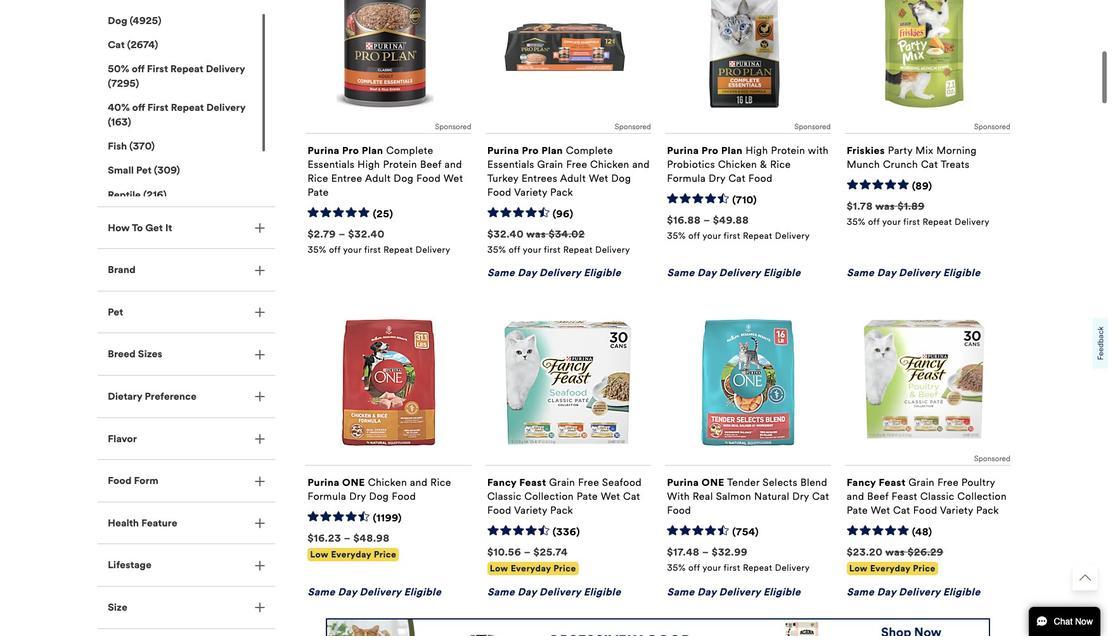 Task type: locate. For each thing, give the bounding box(es) containing it.
protein
[[771, 144, 806, 156], [383, 158, 417, 170]]

free left seafood
[[578, 477, 600, 489]]

0 horizontal spatial collection
[[525, 491, 574, 503]]

1 fancy feast from the left
[[488, 477, 547, 489]]

same day delivery eligible down $10.56 – $25.74 low everyday price
[[488, 587, 621, 599]]

first down $1.89
[[904, 217, 921, 227]]

$23.20
[[847, 547, 883, 559]]

first for $32.99
[[724, 563, 741, 574]]

essentials up turkey
[[488, 158, 535, 170]]

1 essentials from the left
[[308, 158, 355, 170]]

– right $16.88
[[704, 214, 711, 226]]

– right $10.56
[[524, 547, 531, 559]]

free inside complete essentials grain free chicken and turkey entrees adult wet dog food variety pack
[[567, 158, 588, 170]]

0 vertical spatial was
[[876, 200, 895, 212]]

same for $16.23
[[308, 587, 335, 599]]

day for $16.88
[[698, 267, 717, 279]]

(710)
[[733, 194, 757, 206]]

low inside $23.20 was $26.29 low everyday price
[[850, 564, 868, 575]]

grain
[[538, 158, 564, 170], [549, 477, 575, 489], [909, 477, 935, 489]]

pro for entrees
[[522, 144, 539, 156]]

0 horizontal spatial adult
[[365, 172, 391, 184]]

everyday down from $10.56 up to $25.74 element
[[511, 564, 551, 575]]

2 horizontal spatial pate
[[847, 505, 868, 517]]

variety up from $10.56 up to $25.74 element
[[514, 505, 548, 517]]

was for $23.20
[[886, 547, 905, 559]]

first down $32.99
[[724, 563, 741, 574]]

( inside 50% off first repeat delivery ( 7295 )
[[108, 77, 111, 89]]

0 horizontal spatial dry
[[349, 491, 366, 503]]

35% inside $16.88 – $49.88 35% off your first repeat delivery
[[667, 231, 686, 241]]

high
[[746, 144, 769, 156], [358, 158, 380, 170]]

repeat down $49.88
[[743, 231, 773, 241]]

1 plus icon 2 image from the top
[[255, 223, 265, 233]]

chicken for wet
[[591, 158, 630, 170]]

everyday inside $10.56 – $25.74 low everyday price
[[511, 564, 551, 575]]

first for $32.40
[[364, 245, 381, 255]]

dog inside chicken and rice formula dry dog food
[[369, 491, 389, 503]]

your inside '$1.78 was $1.89 35% off your first repeat delivery'
[[883, 217, 901, 227]]

grain up (48)
[[909, 477, 935, 489]]

styled arrow button link
[[1073, 566, 1098, 591]]

dog
[[108, 14, 127, 26], [394, 172, 414, 184], [612, 172, 631, 184], [369, 491, 389, 503]]

0 vertical spatial pate
[[308, 186, 329, 198]]

grain inside grain free seafood classic collection pate wet cat food variety pack
[[549, 477, 575, 489]]

2 horizontal spatial purina pro plan
[[667, 144, 743, 156]]

pack down poultry at bottom
[[977, 505, 1000, 517]]

grain inside grain free poultry and beef feast classic collection pate wet cat food variety pack
[[909, 477, 935, 489]]

repeat inside $17.48 – $32.99 35% off your first repeat delivery
[[743, 563, 773, 574]]

low down $10.56
[[490, 564, 509, 575]]

off
[[132, 63, 145, 75], [132, 102, 145, 114], [869, 217, 880, 227], [689, 231, 700, 241], [329, 245, 341, 255], [509, 245, 521, 255], [689, 563, 700, 574]]

2 fancy feast from the left
[[847, 477, 906, 489]]

1 horizontal spatial fancy feast
[[847, 477, 906, 489]]

$17.48 – $32.99 35% off your first repeat delivery
[[667, 547, 810, 574]]

pate up $2.79
[[308, 186, 329, 198]]

1 horizontal spatial classic
[[921, 491, 955, 503]]

free up (96)
[[567, 158, 588, 170]]

9 plus icon 2 image from the top
[[255, 561, 265, 571]]

from $2.79 up to $32.40 element
[[308, 228, 385, 240]]

chicken
[[591, 158, 630, 170], [718, 158, 758, 170], [368, 477, 407, 489]]

wet right entrees
[[589, 172, 609, 184]]

2 horizontal spatial chicken
[[718, 158, 758, 170]]

1 plan from the left
[[362, 144, 383, 156]]

0 horizontal spatial essentials
[[308, 158, 355, 170]]

first down from $2.79 up to $32.40 element
[[364, 245, 381, 255]]

complete for free
[[566, 144, 613, 156]]

1 adult from the left
[[365, 172, 391, 184]]

purina up 'entree'
[[308, 144, 340, 156]]

complete
[[386, 144, 434, 156], [566, 144, 613, 156]]

pro
[[342, 144, 359, 156], [522, 144, 539, 156], [702, 144, 719, 156]]

1 vertical spatial first
[[147, 102, 168, 114]]

4 plus icon 2 button from the top
[[98, 334, 275, 375]]

food
[[417, 172, 441, 184], [749, 172, 773, 184], [488, 186, 512, 198], [392, 491, 416, 503], [488, 505, 512, 517], [667, 505, 692, 517], [914, 505, 938, 517]]

– for $2.79
[[339, 228, 346, 240]]

1 horizontal spatial everyday
[[511, 564, 551, 575]]

purina pro plan up probiotics
[[667, 144, 743, 156]]

1 horizontal spatial protein
[[771, 144, 806, 156]]

0 horizontal spatial $32.40
[[348, 228, 385, 240]]

309
[[157, 165, 177, 177]]

purina up probiotics
[[667, 144, 699, 156]]

2 plan from the left
[[542, 144, 563, 156]]

0 horizontal spatial purina one
[[308, 477, 365, 489]]

2 purina one from the left
[[667, 477, 725, 489]]

chicken for cat
[[718, 158, 758, 170]]

your for $34.02
[[523, 245, 542, 255]]

purina one up real
[[667, 477, 725, 489]]

classic
[[488, 491, 522, 503], [921, 491, 955, 503]]

0 horizontal spatial plan
[[362, 144, 383, 156]]

first for 163
[[147, 102, 168, 114]]

price inside $16.23 – $48.98 low everyday price
[[374, 550, 397, 561]]

first inside $16.88 – $49.88 35% off your first repeat delivery
[[724, 231, 741, 241]]

same day delivery eligible down $32.40 was $34.02 35% off your first repeat delivery
[[488, 267, 621, 279]]

same day delivery eligible down $17.48 – $32.99 35% off your first repeat delivery
[[667, 587, 801, 599]]

1 horizontal spatial low
[[490, 564, 509, 575]]

0 vertical spatial protein
[[771, 144, 806, 156]]

grain up (336)
[[549, 477, 575, 489]]

repeat up 40% off first repeat delivery ( 163 )
[[170, 63, 204, 75]]

– inside $10.56 – $25.74 low everyday price
[[524, 547, 531, 559]]

0 horizontal spatial pro
[[342, 144, 359, 156]]

rice inside high protein with probiotics chicken & rice formula dry cat food
[[771, 158, 791, 170]]

7295
[[111, 77, 136, 89]]

0 vertical spatial rice
[[771, 158, 791, 170]]

low inside $10.56 – $25.74 low everyday price
[[490, 564, 509, 575]]

repeat inside "$2.79 – $32.40 35% off your first repeat delivery"
[[384, 245, 413, 255]]

variety inside grain free poultry and beef feast classic collection pate wet cat food variety pack
[[940, 505, 974, 517]]

beef inside complete essentials high protein beef and rice entree adult dog food wet pate
[[420, 158, 442, 170]]

off inside $16.88 – $49.88 35% off your first repeat delivery
[[689, 231, 700, 241]]

pro up probiotics
[[702, 144, 719, 156]]

2 fancy from the left
[[847, 477, 876, 489]]

plan
[[362, 144, 383, 156], [542, 144, 563, 156], [722, 144, 743, 156]]

8 plus icon 2 image from the top
[[255, 519, 265, 529]]

– right $16.23
[[344, 533, 351, 545]]

1 horizontal spatial one
[[702, 477, 725, 489]]

and inside chicken and rice formula dry dog food
[[410, 477, 428, 489]]

plan up the (710)
[[722, 144, 743, 156]]

was
[[876, 200, 895, 212], [527, 228, 546, 240], [886, 547, 905, 559]]

$32.40
[[348, 228, 385, 240], [488, 228, 524, 240]]

0 horizontal spatial one
[[342, 477, 365, 489]]

7 plus icon 2 button from the top
[[98, 461, 275, 502]]

1 horizontal spatial fancy
[[847, 477, 876, 489]]

0 horizontal spatial fancy
[[488, 477, 517, 489]]

2 collection from the left
[[958, 491, 1007, 503]]

classic up (48)
[[921, 491, 955, 503]]

( down 50%
[[108, 77, 111, 89]]

1 horizontal spatial purina pro plan
[[488, 144, 563, 156]]

scroll to top image
[[1080, 573, 1092, 584]]

0 horizontal spatial high
[[358, 158, 380, 170]]

first down $34.02
[[544, 245, 561, 255]]

repeat inside $16.88 – $49.88 35% off your first repeat delivery
[[743, 231, 773, 241]]

your for $32.40
[[343, 245, 362, 255]]

off inside $17.48 – $32.99 35% off your first repeat delivery
[[689, 563, 700, 574]]

adult right entrees
[[560, 172, 586, 184]]

1 collection from the left
[[525, 491, 574, 503]]

2 adult from the left
[[560, 172, 586, 184]]

(
[[130, 14, 133, 26], [127, 39, 131, 51], [108, 77, 111, 89], [108, 116, 111, 128], [129, 140, 133, 152], [154, 165, 157, 177], [143, 189, 147, 201]]

purina pro plan up 'entree'
[[308, 144, 383, 156]]

dog ( 4925 )
[[108, 14, 161, 26]]

mix
[[916, 144, 934, 156]]

purina pro plan for entree
[[308, 144, 383, 156]]

( right pet
[[154, 165, 157, 177]]

2 vertical spatial was
[[886, 547, 905, 559]]

classic up $10.56
[[488, 491, 522, 503]]

plan up entrees
[[542, 144, 563, 156]]

0 horizontal spatial fancy feast
[[488, 477, 547, 489]]

from $16.23 up to $48.98 element
[[308, 533, 390, 545]]

2 plus icon 2 image from the top
[[255, 265, 265, 276]]

purina pro plan for formula
[[667, 144, 743, 156]]

repeat for $32.40
[[563, 245, 593, 255]]

sponsored for complete essentials grain free chicken and turkey entrees adult wet dog food variety pack
[[615, 122, 651, 131]]

1 horizontal spatial complete
[[566, 144, 613, 156]]

$26.29
[[908, 547, 944, 559]]

1 vertical spatial formula
[[308, 491, 347, 503]]

first inside 40% off first repeat delivery ( 163 )
[[147, 102, 168, 114]]

0 vertical spatial first
[[147, 63, 168, 75]]

pack inside grain free seafood classic collection pate wet cat food variety pack
[[551, 505, 573, 517]]

wet inside grain free poultry and beef feast classic collection pate wet cat food variety pack
[[871, 505, 891, 517]]

10 plus icon 2 image from the top
[[255, 603, 265, 614]]

cat up the (710)
[[729, 172, 746, 184]]

50%
[[108, 63, 129, 75]]

chicken inside high protein with probiotics chicken & rice formula dry cat food
[[718, 158, 758, 170]]

repeat down $32.99
[[743, 563, 773, 574]]

off inside '$1.78 was $1.89 35% off your first repeat delivery'
[[869, 217, 880, 227]]

2 horizontal spatial plan
[[722, 144, 743, 156]]

$2.79 – $32.40 35% off your first repeat delivery
[[308, 228, 451, 255]]

fancy feast for beef
[[847, 477, 906, 489]]

wet up $23.20
[[871, 505, 891, 517]]

1 fancy from the left
[[488, 477, 517, 489]]

– for $17.48
[[703, 547, 709, 559]]

0 horizontal spatial complete
[[386, 144, 434, 156]]

0 horizontal spatial everyday
[[331, 550, 372, 561]]

1 vertical spatial high
[[358, 158, 380, 170]]

pack inside grain free poultry and beef feast classic collection pate wet cat food variety pack
[[977, 505, 1000, 517]]

1 horizontal spatial adult
[[560, 172, 586, 184]]

dog inside complete essentials high protein beef and rice entree adult dog food wet pate
[[394, 172, 414, 184]]

2 purina pro plan from the left
[[488, 144, 563, 156]]

35% for $1.78
[[847, 217, 866, 227]]

adult right 'entree'
[[365, 172, 391, 184]]

party mix morning munch crunch cat treats
[[847, 144, 977, 170]]

repeat inside '$1.78 was $1.89 35% off your first repeat delivery'
[[923, 217, 953, 227]]

crunch
[[883, 158, 919, 170]]

0 horizontal spatial chicken
[[368, 477, 407, 489]]

8 plus icon 2 button from the top
[[98, 503, 275, 544]]

1 horizontal spatial rice
[[431, 477, 451, 489]]

day
[[518, 267, 537, 279], [698, 267, 717, 279], [877, 267, 896, 279], [338, 587, 357, 599], [518, 587, 537, 599], [698, 587, 717, 599], [877, 587, 896, 599]]

your for $49.88
[[703, 231, 721, 241]]

small
[[108, 165, 134, 177]]

off for $1.78
[[869, 217, 880, 227]]

2 horizontal spatial pro
[[702, 144, 719, 156]]

essentials
[[308, 158, 355, 170], [488, 158, 535, 170]]

collection inside grain free seafood classic collection pate wet cat food variety pack
[[525, 491, 574, 503]]

low down $16.23
[[310, 550, 329, 561]]

essentials inside complete essentials grain free chicken and turkey entrees adult wet dog food variety pack
[[488, 158, 535, 170]]

fancy feast for collection
[[488, 477, 547, 489]]

first for $1.89
[[904, 217, 921, 227]]

variety down poultry at bottom
[[940, 505, 974, 517]]

– right $2.79
[[339, 228, 346, 240]]

free for grain free poultry and beef feast classic collection pate wet cat food variety pack
[[938, 477, 959, 489]]

0 horizontal spatial low
[[310, 550, 329, 561]]

2 $32.40 from the left
[[488, 228, 524, 240]]

one up from $16.23 up to $48.98 element
[[342, 477, 365, 489]]

variety
[[514, 186, 548, 198], [514, 505, 548, 517], [940, 505, 974, 517]]

repeat down 50% off first repeat delivery ( 7295 )
[[171, 102, 204, 114]]

free inside grain free seafood classic collection pate wet cat food variety pack
[[578, 477, 600, 489]]

was inside '$1.78 was $1.89 35% off your first repeat delivery'
[[876, 200, 895, 212]]

3 pro from the left
[[702, 144, 719, 156]]

purina up turkey
[[488, 144, 519, 156]]

pate up $23.20
[[847, 505, 868, 517]]

plan for protein
[[362, 144, 383, 156]]

same day delivery eligible down '$1.78 was $1.89 35% off your first repeat delivery'
[[847, 267, 981, 279]]

formula up $16.23
[[308, 491, 347, 503]]

35% for $17.48
[[667, 563, 686, 574]]

0 horizontal spatial formula
[[308, 491, 347, 503]]

710 reviews element
[[733, 194, 757, 207]]

purina pro plan for entrees
[[488, 144, 563, 156]]

$23.20 was $26.29 low everyday price
[[847, 547, 944, 575]]

your
[[883, 217, 901, 227], [703, 231, 721, 241], [343, 245, 362, 255], [523, 245, 542, 255], [703, 563, 721, 574]]

variety for pate
[[940, 505, 974, 517]]

fish
[[108, 140, 127, 152]]

dry inside chicken and rice formula dry dog food
[[349, 491, 366, 503]]

low
[[310, 550, 329, 561], [490, 564, 509, 575], [850, 564, 868, 575]]

repeat down $34.02
[[563, 245, 593, 255]]

essentials inside complete essentials high protein beef and rice entree adult dog food wet pate
[[308, 158, 355, 170]]

adult inside complete essentials high protein beef and rice entree adult dog food wet pate
[[365, 172, 391, 184]]

0 horizontal spatial pate
[[308, 186, 329, 198]]

1 horizontal spatial plan
[[542, 144, 563, 156]]

40%
[[108, 102, 130, 114]]

336 reviews element
[[553, 527, 580, 540]]

0 horizontal spatial purina pro plan
[[308, 144, 383, 156]]

2 horizontal spatial low
[[850, 564, 868, 575]]

) down cat ( 2674 )
[[136, 77, 139, 89]]

eligible for $49.88
[[764, 267, 801, 279]]

pack for adult
[[551, 186, 573, 198]]

( up cat ( 2674 )
[[130, 14, 133, 26]]

everyday inside $16.23 – $48.98 low everyday price
[[331, 550, 372, 561]]

price down $48.98
[[374, 550, 397, 561]]

repeat down 25 reviews element
[[384, 245, 413, 255]]

purina
[[308, 144, 340, 156], [488, 144, 519, 156], [667, 144, 699, 156], [308, 477, 340, 489], [667, 477, 699, 489]]

2 complete from the left
[[566, 144, 613, 156]]

1 horizontal spatial pate
[[577, 491, 598, 503]]

0 horizontal spatial rice
[[308, 172, 329, 184]]

day for $23.20
[[877, 587, 896, 599]]

first inside 50% off first repeat delivery ( 7295 )
[[147, 63, 168, 75]]

free inside grain free poultry and beef feast classic collection pate wet cat food variety pack
[[938, 477, 959, 489]]

1 horizontal spatial purina one
[[667, 477, 725, 489]]

food inside complete essentials grain free chicken and turkey entrees adult wet dog food variety pack
[[488, 186, 512, 198]]

35% for $2.79
[[308, 245, 327, 255]]

was inside $32.40 was $34.02 35% off your first repeat delivery
[[527, 228, 546, 240]]

1 vertical spatial beef
[[868, 491, 889, 503]]

cat inside the party mix morning munch crunch cat treats
[[921, 158, 939, 170]]

variety down entrees
[[514, 186, 548, 198]]

dry
[[709, 172, 726, 184], [349, 491, 366, 503], [793, 491, 810, 503]]

2 horizontal spatial dry
[[793, 491, 810, 503]]

1 horizontal spatial formula
[[667, 172, 706, 184]]

off for $16.88
[[689, 231, 700, 241]]

6 plus icon 2 button from the top
[[98, 418, 275, 460]]

1 vertical spatial rice
[[308, 172, 329, 184]]

dry down probiotics
[[709, 172, 726, 184]]

fish ( 370 )
[[108, 140, 155, 152]]

repeat inside $32.40 was $34.02 35% off your first repeat delivery
[[563, 245, 593, 255]]

1 vertical spatial protein
[[383, 158, 417, 170]]

1 purina one from the left
[[308, 477, 365, 489]]

delivery
[[206, 63, 245, 75], [206, 102, 245, 114], [955, 217, 990, 227], [775, 231, 810, 241], [416, 245, 451, 255], [596, 245, 630, 255], [540, 267, 581, 279], [719, 267, 761, 279], [899, 267, 941, 279], [775, 563, 810, 574], [360, 587, 401, 599], [540, 587, 581, 599], [719, 587, 761, 599], [899, 587, 941, 599]]

eligible
[[584, 267, 621, 279], [764, 267, 801, 279], [944, 267, 981, 279], [404, 587, 442, 599], [584, 587, 621, 599], [764, 587, 801, 599], [944, 587, 981, 599]]

1 horizontal spatial dry
[[709, 172, 726, 184]]

– inside "$2.79 – $32.40 35% off your first repeat delivery"
[[339, 228, 346, 240]]

wet inside complete essentials grain free chicken and turkey entrees adult wet dog food variety pack
[[589, 172, 609, 184]]

35%
[[847, 217, 866, 227], [667, 231, 686, 241], [308, 245, 327, 255], [488, 245, 506, 255], [667, 563, 686, 574]]

same day delivery eligible for $1.89
[[847, 267, 981, 279]]

1 horizontal spatial essentials
[[488, 158, 535, 170]]

party
[[888, 144, 913, 156]]

sponsored
[[435, 122, 472, 131], [615, 122, 651, 131], [795, 122, 831, 131], [975, 122, 1011, 131], [975, 455, 1011, 464]]

formula
[[667, 172, 706, 184], [308, 491, 347, 503]]

$32.40 down 25 reviews element
[[348, 228, 385, 240]]

repeat for $1.78
[[923, 217, 953, 227]]

price
[[374, 550, 397, 561], [554, 564, 576, 575], [913, 564, 936, 575]]

cat down blend
[[813, 491, 830, 503]]

1 pro from the left
[[342, 144, 359, 156]]

dog inside complete essentials grain free chicken and turkey entrees adult wet dog food variety pack
[[612, 172, 631, 184]]

protein up (25)
[[383, 158, 417, 170]]

pate inside complete essentials high protein beef and rice entree adult dog food wet pate
[[308, 186, 329, 198]]

$16.23
[[308, 533, 341, 545]]

1 horizontal spatial $32.40
[[488, 228, 524, 240]]

same day delivery eligible for $48.98
[[308, 587, 442, 599]]

chicken and rice formula dry dog food
[[308, 477, 451, 503]]

1 horizontal spatial pro
[[522, 144, 539, 156]]

1 vertical spatial pate
[[577, 491, 598, 503]]

35% for $32.40
[[488, 245, 506, 255]]

purina pro plan up entrees
[[488, 144, 563, 156]]

cat up $26.29
[[894, 505, 911, 517]]

was inside $23.20 was $26.29 low everyday price
[[886, 547, 905, 559]]

35% inside $32.40 was $34.02 35% off your first repeat delivery
[[488, 245, 506, 255]]

chicken inside complete essentials grain free chicken and turkey entrees adult wet dog food variety pack
[[591, 158, 630, 170]]

6 plus icon 2 image from the top
[[255, 434, 265, 445]]

first inside '$1.78 was $1.89 35% off your first repeat delivery'
[[904, 217, 921, 227]]

pack inside complete essentials grain free chicken and turkey entrees adult wet dog food variety pack
[[551, 186, 573, 198]]

high up &
[[746, 144, 769, 156]]

1 horizontal spatial chicken
[[591, 158, 630, 170]]

eligible for $26.29
[[944, 587, 981, 599]]

2 pro from the left
[[522, 144, 539, 156]]

beef
[[420, 158, 442, 170], [868, 491, 889, 503]]

with
[[667, 491, 690, 503]]

) down the 40%
[[128, 116, 131, 128]]

sponsored for complete essentials high protein beef and rice entree adult dog food wet pate
[[435, 122, 472, 131]]

1199 reviews element
[[373, 513, 402, 526]]

was right $1.78
[[876, 200, 895, 212]]

2 classic from the left
[[921, 491, 955, 503]]

dry up from $16.23 up to $48.98 element
[[349, 491, 366, 503]]

purina for high protein with probiotics chicken & rice formula dry cat food
[[667, 144, 699, 156]]

cat down seafood
[[623, 491, 641, 503]]

wet down seafood
[[601, 491, 621, 503]]

$49.88
[[713, 214, 749, 226]]

your for $32.99
[[703, 563, 721, 574]]

grain free seafood classic collection pate wet cat food variety pack
[[488, 477, 642, 517]]

purina for complete essentials grain free chicken and turkey entrees adult wet dog food variety pack
[[488, 144, 519, 156]]

price down the $25.74
[[554, 564, 576, 575]]

– inside $17.48 – $32.99 35% off your first repeat delivery
[[703, 547, 709, 559]]

collection down poultry at bottom
[[958, 491, 1007, 503]]

essentials for turkey
[[488, 158, 535, 170]]

2 one from the left
[[702, 477, 725, 489]]

eligible for $34.02
[[584, 267, 621, 279]]

) inside 40% off first repeat delivery ( 163 )
[[128, 116, 131, 128]]

same day delivery eligible
[[488, 267, 621, 279], [667, 267, 801, 279], [847, 267, 981, 279], [308, 587, 442, 599], [488, 587, 621, 599], [667, 587, 801, 599], [847, 587, 981, 599]]

2 vertical spatial rice
[[431, 477, 451, 489]]

first
[[904, 217, 921, 227], [724, 231, 741, 241], [364, 245, 381, 255], [544, 245, 561, 255], [724, 563, 741, 574]]

0 vertical spatial beef
[[420, 158, 442, 170]]

same day delivery eligible down $23.20 was $26.29 low everyday price
[[847, 587, 981, 599]]

1 $32.40 from the left
[[348, 228, 385, 240]]

$32.40 down turkey
[[488, 228, 524, 240]]

price for $25.74
[[554, 564, 576, 575]]

everyday down from $16.23 up to $48.98 element
[[331, 550, 372, 561]]

food inside grain free seafood classic collection pate wet cat food variety pack
[[488, 505, 512, 517]]

protein left with
[[771, 144, 806, 156]]

variety inside complete essentials grain free chicken and turkey entrees adult wet dog food variety pack
[[514, 186, 548, 198]]

everyday down $23.20
[[871, 564, 911, 575]]

was right $23.20
[[886, 547, 905, 559]]

same for $32.40
[[488, 267, 515, 279]]

purina one
[[308, 477, 365, 489], [667, 477, 725, 489]]

complete inside complete essentials high protein beef and rice entree adult dog food wet pate
[[386, 144, 434, 156]]

formula down probiotics
[[667, 172, 706, 184]]

everyday for $25.74
[[511, 564, 551, 575]]

wet left turkey
[[444, 172, 463, 184]]

your inside $32.40 was $34.02 35% off your first repeat delivery
[[523, 245, 542, 255]]

0 vertical spatial formula
[[667, 172, 706, 184]]

repeat down $1.89
[[923, 217, 953, 227]]

2 horizontal spatial price
[[913, 564, 936, 575]]

0 horizontal spatial price
[[374, 550, 397, 561]]

first for $34.02
[[544, 245, 561, 255]]

1 horizontal spatial collection
[[958, 491, 1007, 503]]

1 classic from the left
[[488, 491, 522, 503]]

(89)
[[912, 180, 933, 192]]

purina pro plan
[[308, 144, 383, 156], [488, 144, 563, 156], [667, 144, 743, 156]]

1 horizontal spatial price
[[554, 564, 576, 575]]

( inside 40% off first repeat delivery ( 163 )
[[108, 116, 111, 128]]

48 reviews element
[[912, 527, 933, 540]]

0 horizontal spatial classic
[[488, 491, 522, 503]]

complete inside complete essentials grain free chicken and turkey entrees adult wet dog food variety pack
[[566, 144, 613, 156]]

first inside $32.40 was $34.02 35% off your first repeat delivery
[[544, 245, 561, 255]]

purina up with
[[667, 477, 699, 489]]

pro up 'entree'
[[342, 144, 359, 156]]

3 plan from the left
[[722, 144, 743, 156]]

purina one for with
[[667, 477, 725, 489]]

2 horizontal spatial everyday
[[871, 564, 911, 575]]

)
[[158, 14, 161, 26], [155, 39, 158, 51], [136, 77, 139, 89], [128, 116, 131, 128], [151, 140, 155, 152], [177, 165, 180, 177], [163, 189, 167, 201]]

1 purina pro plan from the left
[[308, 144, 383, 156]]

fancy feast
[[488, 477, 547, 489], [847, 477, 906, 489]]

rice for essentials
[[308, 172, 329, 184]]

–
[[704, 214, 711, 226], [339, 228, 346, 240], [344, 533, 351, 545], [524, 547, 531, 559], [703, 547, 709, 559]]

2 essentials from the left
[[488, 158, 535, 170]]

food inside grain free poultry and beef feast classic collection pate wet cat food variety pack
[[914, 505, 938, 517]]

purina one up $16.23
[[308, 477, 365, 489]]

complete essentials high protein beef and rice entree adult dog food wet pate
[[308, 144, 463, 198]]

dry down blend
[[793, 491, 810, 503]]

pate up (336)
[[577, 491, 598, 503]]

first down 2674
[[147, 63, 168, 75]]

(754)
[[733, 527, 759, 539]]

same
[[488, 267, 515, 279], [667, 267, 695, 279], [847, 267, 875, 279], [308, 587, 335, 599], [488, 587, 515, 599], [667, 587, 695, 599], [847, 587, 875, 599]]

adult for protein
[[365, 172, 391, 184]]

40% off first repeat delivery ( 163 )
[[108, 102, 245, 128]]

from $16.88 up to $49.88 element
[[667, 214, 749, 226]]

day for $32.40
[[518, 267, 537, 279]]

1 one from the left
[[342, 477, 365, 489]]

rice
[[771, 158, 791, 170], [308, 172, 329, 184], [431, 477, 451, 489]]

(25)
[[373, 208, 393, 220]]

2 vertical spatial pate
[[847, 505, 868, 517]]

probiotics
[[667, 158, 715, 170]]

first down 50% off first repeat delivery ( 7295 )
[[147, 102, 168, 114]]

same day delivery eligible for $49.88
[[667, 267, 801, 279]]

3 purina pro plan from the left
[[667, 144, 743, 156]]

5 plus icon 2 button from the top
[[98, 376, 275, 418]]

1 horizontal spatial beef
[[868, 491, 889, 503]]

( down the 40%
[[108, 116, 111, 128]]

repeat
[[170, 63, 204, 75], [171, 102, 204, 114], [923, 217, 953, 227], [743, 231, 773, 241], [384, 245, 413, 255], [563, 245, 593, 255], [743, 563, 773, 574]]

free
[[567, 158, 588, 170], [578, 477, 600, 489], [938, 477, 959, 489]]

$34.02
[[549, 228, 585, 240]]

essentials up 'entree'
[[308, 158, 355, 170]]

delivery inside $16.88 – $49.88 35% off your first repeat delivery
[[775, 231, 810, 241]]

0 vertical spatial high
[[746, 144, 769, 156]]

1 vertical spatial was
[[527, 228, 546, 240]]

was left $34.02
[[527, 228, 546, 240]]

first down $49.88
[[724, 231, 741, 241]]

price inside $10.56 – $25.74 low everyday price
[[554, 564, 576, 575]]

plus icon 2 image
[[255, 223, 265, 233], [255, 265, 265, 276], [255, 308, 265, 318], [255, 350, 265, 360], [255, 392, 265, 402], [255, 434, 265, 445], [255, 477, 265, 487], [255, 519, 265, 529], [255, 561, 265, 571], [255, 603, 265, 614]]

price down $26.29
[[913, 564, 936, 575]]

plus icon 2 button
[[98, 207, 275, 249], [98, 249, 275, 291], [98, 292, 275, 333], [98, 334, 275, 375], [98, 376, 275, 418], [98, 418, 275, 460], [98, 461, 275, 502], [98, 503, 275, 544], [98, 545, 275, 587], [98, 587, 275, 629]]

1 horizontal spatial high
[[746, 144, 769, 156]]

cat down the mix
[[921, 158, 939, 170]]

wet
[[444, 172, 463, 184], [589, 172, 609, 184], [601, 491, 621, 503], [871, 505, 891, 517]]

1 complete from the left
[[386, 144, 434, 156]]

purina up $16.23
[[308, 477, 340, 489]]

your inside $16.88 – $49.88 35% off your first repeat delivery
[[703, 231, 721, 241]]

7 plus icon 2 image from the top
[[255, 477, 265, 487]]

pack up (336)
[[551, 505, 573, 517]]

your inside $17.48 – $32.99 35% off your first repeat delivery
[[703, 563, 721, 574]]

0 horizontal spatial beef
[[420, 158, 442, 170]]

pack
[[551, 186, 573, 198], [551, 505, 573, 517], [977, 505, 1000, 517]]

same day delivery eligible down $16.88 – $49.88 35% off your first repeat delivery
[[667, 267, 801, 279]]

2 horizontal spatial rice
[[771, 158, 791, 170]]

0 horizontal spatial protein
[[383, 158, 417, 170]]

) down 309 at the left top of the page
[[163, 189, 167, 201]]



Task type: describe. For each thing, give the bounding box(es) containing it.
same day delivery eligible for $32.99
[[667, 587, 801, 599]]

price inside $23.20 was $26.29 low everyday price
[[913, 564, 936, 575]]

entree
[[331, 172, 362, 184]]

one for dry
[[342, 477, 365, 489]]

wet inside grain free seafood classic collection pate wet cat food variety pack
[[601, 491, 621, 503]]

food inside complete essentials high protein beef and rice entree adult dog food wet pate
[[417, 172, 441, 184]]

same for $16.88
[[667, 267, 695, 279]]

classic inside grain free seafood classic collection pate wet cat food variety pack
[[488, 491, 522, 503]]

treats
[[941, 158, 970, 170]]

2674
[[131, 39, 155, 51]]

$10.56 – $25.74 low everyday price
[[488, 547, 576, 575]]

sponsored for grain free poultry and beef feast classic collection pate wet cat food variety pack
[[975, 455, 1011, 464]]

from $10.56 up to $25.74 element
[[488, 547, 568, 559]]

small pet ( 309 )
[[108, 165, 180, 177]]

25 reviews element
[[373, 208, 393, 221]]

high protein with probiotics chicken & rice formula dry cat food
[[667, 144, 829, 184]]

munch
[[847, 158, 881, 170]]

off inside 40% off first repeat delivery ( 163 )
[[132, 102, 145, 114]]

pet
[[136, 165, 152, 177]]

(96)
[[553, 208, 574, 220]]

pate inside grain free seafood classic collection pate wet cat food variety pack
[[577, 491, 598, 503]]

$10.56
[[488, 547, 521, 559]]

cat inside grain free seafood classic collection pate wet cat food variety pack
[[623, 491, 641, 503]]

repeat for $2.79
[[384, 245, 413, 255]]

reptile
[[108, 189, 141, 201]]

and inside grain free poultry and beef feast classic collection pate wet cat food variety pack
[[847, 491, 865, 503]]

complete for protein
[[386, 144, 434, 156]]

protein inside high protein with probiotics chicken & rice formula dry cat food
[[771, 144, 806, 156]]

$1.78 was $1.89 35% off your first repeat delivery
[[847, 200, 990, 227]]

purina for tender selects blend with real salmon natural dry cat food
[[667, 477, 699, 489]]

grain free poultry and beef feast classic collection pate wet cat food variety pack
[[847, 477, 1007, 517]]

grain for grain free poultry and beef feast classic collection pate wet cat food variety pack
[[909, 477, 935, 489]]

) down 4925
[[155, 39, 158, 51]]

repeat inside 40% off first repeat delivery ( 163 )
[[171, 102, 204, 114]]

off inside 50% off first repeat delivery ( 7295 )
[[132, 63, 145, 75]]

entrees
[[522, 172, 558, 184]]

friskies
[[847, 144, 885, 156]]

2 plus icon 2 button from the top
[[98, 249, 275, 291]]

) up small pet ( 309 )
[[151, 140, 155, 152]]

variety for adult
[[514, 186, 548, 198]]

repeat for $16.88
[[743, 231, 773, 241]]

pro for formula
[[702, 144, 719, 156]]

tender selects blend with real salmon natural dry cat food
[[667, 477, 830, 517]]

high inside complete essentials high protein beef and rice entree adult dog food wet pate
[[358, 158, 380, 170]]

beef for feast
[[868, 491, 889, 503]]

$16.88 – $49.88 35% off your first repeat delivery
[[667, 214, 810, 241]]

eligible for $32.99
[[764, 587, 801, 599]]

feast inside grain free poultry and beef feast classic collection pate wet cat food variety pack
[[892, 491, 918, 503]]

35% for $16.88
[[667, 231, 686, 241]]

cat inside high protein with probiotics chicken & rice formula dry cat food
[[729, 172, 746, 184]]

– for $10.56
[[524, 547, 531, 559]]

classic inside grain free poultry and beef feast classic collection pate wet cat food variety pack
[[921, 491, 955, 503]]

same for $23.20
[[847, 587, 875, 599]]

same for $10.56
[[488, 587, 515, 599]]

food inside tender selects blend with real salmon natural dry cat food
[[667, 505, 692, 517]]

( right fish
[[129, 140, 133, 152]]

3 plus icon 2 image from the top
[[255, 308, 265, 318]]

formula inside chicken and rice formula dry dog food
[[308, 491, 347, 503]]

grain inside complete essentials grain free chicken and turkey entrees adult wet dog food variety pack
[[538, 158, 564, 170]]

feast for collection
[[520, 477, 547, 489]]

$1.89
[[898, 200, 925, 212]]

$32.99
[[712, 547, 748, 559]]

blend
[[801, 477, 828, 489]]

delivery inside 50% off first repeat delivery ( 7295 )
[[206, 63, 245, 75]]

$48.98
[[354, 533, 390, 545]]

seafood
[[602, 477, 642, 489]]

tender
[[727, 477, 760, 489]]

high inside high protein with probiotics chicken & rice formula dry cat food
[[746, 144, 769, 156]]

pate inside grain free poultry and beef feast classic collection pate wet cat food variety pack
[[847, 505, 868, 517]]

was for $32.40
[[527, 228, 546, 240]]

96 reviews element
[[553, 208, 574, 221]]

eligible for $48.98
[[404, 587, 442, 599]]

was for $1.78
[[876, 200, 895, 212]]

( down dog ( 4925 )
[[127, 39, 131, 51]]

day for $1.78
[[877, 267, 896, 279]]

and inside complete essentials high protein beef and rice entree adult dog food wet pate
[[445, 158, 462, 170]]

day for $16.23
[[338, 587, 357, 599]]

purina for chicken and rice formula dry dog food
[[308, 477, 340, 489]]

rice for protein
[[771, 158, 791, 170]]

9 plus icon 2 button from the top
[[98, 545, 275, 587]]

variety inside grain free seafood classic collection pate wet cat food variety pack
[[514, 505, 548, 517]]

food inside high protein with probiotics chicken & rice formula dry cat food
[[749, 172, 773, 184]]

dry inside high protein with probiotics chicken & rice formula dry cat food
[[709, 172, 726, 184]]

rice inside chicken and rice formula dry dog food
[[431, 477, 451, 489]]

essentials for rice
[[308, 158, 355, 170]]

everyday for $48.98
[[331, 550, 372, 561]]

( right reptile
[[143, 189, 147, 201]]

natural
[[755, 491, 790, 503]]

salmon
[[716, 491, 752, 503]]

sponsored for high protein with probiotics chicken & rice formula dry cat food
[[795, 122, 831, 131]]

– for $16.23
[[344, 533, 351, 545]]

$32.40 was $34.02 35% off your first repeat delivery
[[488, 228, 630, 255]]

163
[[111, 116, 128, 128]]

everyday inside $23.20 was $26.29 low everyday price
[[871, 564, 911, 575]]

feast for beef
[[879, 477, 906, 489]]

eligible for $25.74
[[584, 587, 621, 599]]

free for grain free seafood classic collection pate wet cat food variety pack
[[578, 477, 600, 489]]

cat inside grain free poultry and beef feast classic collection pate wet cat food variety pack
[[894, 505, 911, 517]]

dry inside tender selects blend with real salmon natural dry cat food
[[793, 491, 810, 503]]

purina one for formula
[[308, 477, 365, 489]]

(48)
[[912, 527, 933, 539]]

same for $1.78
[[847, 267, 875, 279]]

cat up 50%
[[108, 39, 125, 51]]

pack for pate
[[977, 505, 1000, 517]]

protein inside complete essentials high protein beef and rice entree adult dog food wet pate
[[383, 158, 417, 170]]

10 plus icon 2 button from the top
[[98, 587, 275, 629]]

turkey
[[488, 172, 519, 184]]

(1199)
[[373, 513, 402, 525]]

1 plus icon 2 button from the top
[[98, 207, 275, 249]]

$17.48
[[667, 547, 700, 559]]

selects
[[763, 477, 798, 489]]

poultry
[[962, 477, 996, 489]]

) up cat ( 2674 )
[[158, 14, 161, 26]]

delivery inside $17.48 – $32.99 35% off your first repeat delivery
[[775, 563, 810, 574]]

fancy for and
[[847, 477, 876, 489]]

collection inside grain free poultry and beef feast classic collection pate wet cat food variety pack
[[958, 491, 1007, 503]]

plan for probiotics
[[722, 144, 743, 156]]

day for $10.56
[[518, 587, 537, 599]]

wet inside complete essentials high protein beef and rice entree adult dog food wet pate
[[444, 172, 463, 184]]

216
[[147, 189, 163, 201]]

$16.23 – $48.98 low everyday price
[[308, 533, 397, 561]]

5 plus icon 2 image from the top
[[255, 392, 265, 402]]

repeat inside 50% off first repeat delivery ( 7295 )
[[170, 63, 204, 75]]

complete essentials grain free chicken and turkey entrees adult wet dog food variety pack
[[488, 144, 650, 198]]

delivery inside 40% off first repeat delivery ( 163 )
[[206, 102, 245, 114]]

price for $48.98
[[374, 550, 397, 561]]

$25.74
[[534, 547, 568, 559]]

cat inside tender selects blend with real salmon natural dry cat food
[[813, 491, 830, 503]]

food inside chicken and rice formula dry dog food
[[392, 491, 416, 503]]

) inside 50% off first repeat delivery ( 7295 )
[[136, 77, 139, 89]]

cat ( 2674 )
[[108, 39, 158, 51]]

$1.78
[[847, 200, 873, 212]]

off for $32.40
[[509, 245, 521, 255]]

grain for grain free seafood classic collection pate wet cat food variety pack
[[549, 477, 575, 489]]

fancy for classic
[[488, 477, 517, 489]]

low for $10.56
[[490, 564, 509, 575]]

$32.40 inside "$2.79 – $32.40 35% off your first repeat delivery"
[[348, 228, 385, 240]]

and inside complete essentials grain free chicken and turkey entrees adult wet dog food variety pack
[[633, 158, 650, 170]]

delivery inside '$1.78 was $1.89 35% off your first repeat delivery'
[[955, 217, 990, 227]]

same day delivery eligible for $25.74
[[488, 587, 621, 599]]

chicken inside chicken and rice formula dry dog food
[[368, 477, 407, 489]]

low for $16.23
[[310, 550, 329, 561]]

reptile ( 216 )
[[108, 189, 167, 201]]

with
[[808, 144, 829, 156]]

pro for entree
[[342, 144, 359, 156]]

off for $17.48
[[689, 563, 700, 574]]

real
[[693, 491, 713, 503]]

eligible for $1.89
[[944, 267, 981, 279]]

delivery inside $32.40 was $34.02 35% off your first repeat delivery
[[596, 245, 630, 255]]

low for $23.20
[[850, 564, 868, 575]]

754 reviews element
[[733, 527, 759, 540]]

$32.40 inside $32.40 was $34.02 35% off your first repeat delivery
[[488, 228, 524, 240]]

first for 7295
[[147, 63, 168, 75]]

from $17.48 up to $32.99 element
[[667, 547, 748, 559]]

formula inside high protein with probiotics chicken & rice formula dry cat food
[[667, 172, 706, 184]]

repeat for $17.48
[[743, 563, 773, 574]]

3 plus icon 2 button from the top
[[98, 292, 275, 333]]

plan for free
[[542, 144, 563, 156]]

50% off first repeat delivery ( 7295 )
[[108, 63, 245, 89]]

adult for free
[[560, 172, 586, 184]]

4925
[[133, 14, 158, 26]]

$16.88
[[667, 214, 701, 226]]

89 reviews element
[[912, 180, 933, 193]]

$2.79
[[308, 228, 336, 240]]

4 plus icon 2 image from the top
[[255, 350, 265, 360]]

same day delivery eligible for $34.02
[[488, 267, 621, 279]]

morning
[[937, 144, 977, 156]]

same day delivery eligible for $26.29
[[847, 587, 981, 599]]

) right pet
[[177, 165, 180, 177]]

delivery inside "$2.79 – $32.40 35% off your first repeat delivery"
[[416, 245, 451, 255]]

same for $17.48
[[667, 587, 695, 599]]

sponsored for party mix morning munch crunch cat treats
[[975, 122, 1011, 131]]

your for $1.89
[[883, 217, 901, 227]]

(336)
[[553, 527, 580, 539]]

first for $49.88
[[724, 231, 741, 241]]

370
[[133, 140, 151, 152]]

&
[[760, 158, 768, 170]]

– for $16.88
[[704, 214, 711, 226]]

day for $17.48
[[698, 587, 717, 599]]



Task type: vqa. For each thing, say whether or not it's contained in the screenshot.
Up
no



